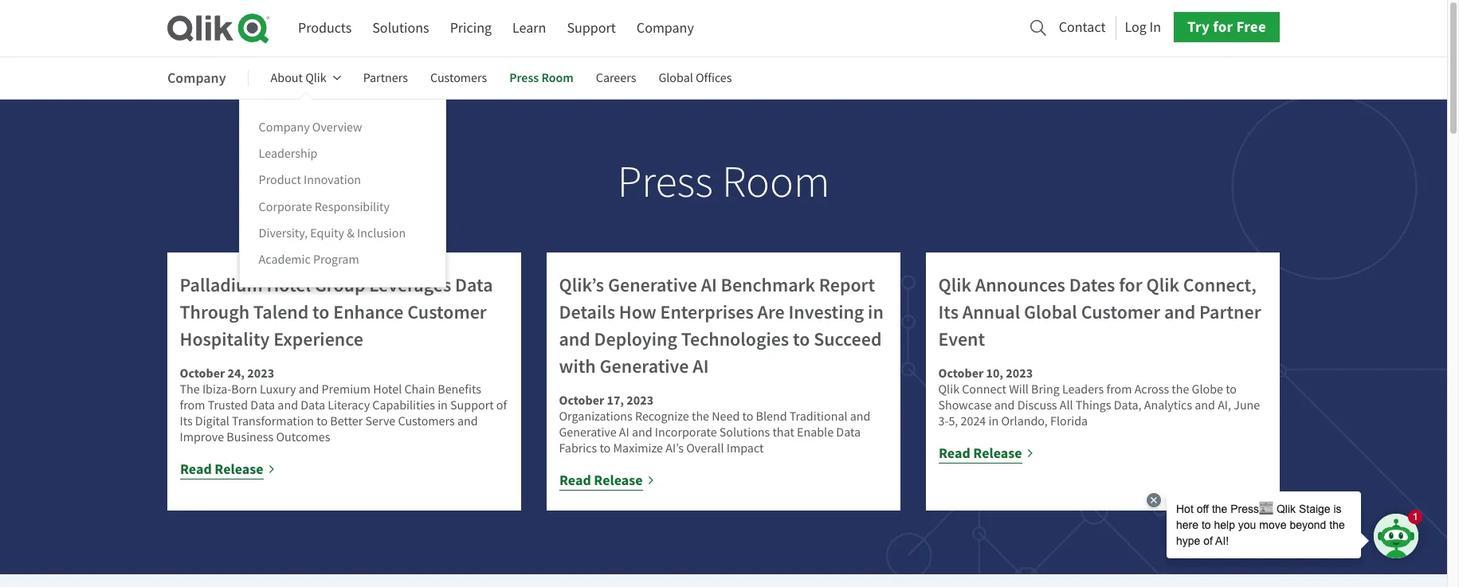 Task type: describe. For each thing, give the bounding box(es) containing it.
bring
[[1032, 382, 1060, 398]]

in
[[1150, 18, 1162, 36]]

data inside palladium hotel group leverages data through talend to enhance customer hospitality experience
[[456, 273, 494, 298]]

support inside october 24, 2023 the ibiza-born luxury and premium hotel chain benefits from trusted data and data literacy capabilities in support of its digital transformation to better serve customers and improve business outcomes
[[451, 398, 494, 414]]

3-
[[939, 414, 949, 430]]

customers inside company menu bar
[[430, 70, 487, 86]]

group
[[315, 273, 366, 298]]

in inside october 10, 2023 qlik connect will bring leaders from across the globe to showcase and discuss all things data, analytics and ai, june 3-5, 2024 in orlando, florida
[[989, 414, 999, 430]]

product innovation link
[[259, 172, 361, 189]]

for inside qlik announces dates for qlik connect, its annual global customer and partner event
[[1120, 273, 1143, 298]]

serve
[[366, 414, 396, 430]]

qlik main element
[[298, 12, 1280, 43]]

products link
[[298, 14, 352, 43]]

outcomes
[[277, 430, 331, 446]]

diversity, equity & inclusion link
[[259, 224, 406, 242]]

corporate
[[259, 199, 312, 215]]

about qlik menu
[[239, 99, 446, 288]]

log in link
[[1125, 14, 1162, 40]]

its inside qlik announces dates for qlik connect, its annual global customer and partner event
[[939, 300, 959, 325]]

company for company menu bar
[[167, 68, 226, 87]]

the
[[180, 382, 200, 398]]

24,
[[228, 365, 245, 382]]

company link
[[637, 14, 694, 43]]

hotel inside palladium hotel group leverages data through talend to enhance customer hospitality experience
[[267, 273, 311, 298]]

customers inside october 24, 2023 the ibiza-born luxury and premium hotel chain benefits from trusted data and data literacy capabilities in support of its digital transformation to better serve customers and improve business outcomes
[[399, 414, 455, 430]]

and up the 'outcomes'
[[278, 398, 299, 414]]

overall
[[687, 441, 725, 457]]

academic
[[259, 252, 311, 268]]

how
[[620, 300, 657, 325]]

for inside the "qlik main" element
[[1214, 17, 1234, 37]]

palladium hotel group leverages data through talend to enhance customer hospitality experience
[[180, 273, 494, 352]]

hotel inside october 24, 2023 the ibiza-born luxury and premium hotel chain benefits from trusted data and data literacy capabilities in support of its digital transformation to better serve customers and improve business outcomes
[[374, 382, 402, 398]]

qlik's generative ai benchmark report details how enterprises are investing in and deploying technologies to succeed with generative ai
[[560, 273, 884, 380]]

annual
[[963, 300, 1021, 325]]

academic program link
[[259, 251, 359, 268]]

&
[[347, 225, 355, 241]]

leverages
[[370, 273, 452, 298]]

room inside company menu bar
[[542, 69, 574, 86]]

diversity,
[[259, 225, 308, 241]]

learn
[[513, 19, 546, 37]]

1 vertical spatial ai
[[693, 354, 709, 380]]

florida
[[1051, 414, 1089, 430]]

enterprises
[[661, 300, 754, 325]]

palladium
[[180, 273, 263, 298]]

1 vertical spatial generative
[[600, 354, 690, 380]]

incorporate
[[656, 425, 718, 441]]

qlik up annual
[[939, 273, 972, 298]]

read release link for qlik announces dates for qlik connect, its annual global customer and partner event
[[939, 443, 1034, 465]]

partners
[[363, 70, 408, 86]]

to inside palladium hotel group leverages data through talend to enhance customer hospitality experience
[[313, 300, 330, 325]]

connect,
[[1184, 273, 1257, 298]]

impact
[[727, 441, 764, 457]]

academic program
[[259, 252, 359, 268]]

in inside october 24, 2023 the ibiza-born luxury and premium hotel chain benefits from trusted data and data literacy capabilities in support of its digital transformation to better serve customers and improve business outcomes
[[438, 398, 448, 414]]

customers link
[[430, 59, 487, 97]]

global offices
[[659, 70, 732, 86]]

from inside october 24, 2023 the ibiza-born luxury and premium hotel chain benefits from trusted data and data literacy capabilities in support of its digital transformation to better serve customers and improve business outcomes
[[180, 398, 206, 414]]

2024
[[961, 414, 987, 430]]

global offices link
[[659, 59, 732, 97]]

hospitality
[[180, 327, 270, 352]]

corporate responsibility
[[259, 199, 390, 215]]

capabilities
[[373, 398, 436, 414]]

customer for for
[[1082, 300, 1161, 325]]

transformation
[[232, 414, 315, 430]]

october for qlik's generative ai benchmark report details how enterprises are investing in and deploying technologies to succeed with generative ai
[[560, 392, 605, 409]]

global inside company menu bar
[[659, 70, 693, 86]]

improve
[[180, 430, 225, 446]]

digital
[[196, 414, 230, 430]]

read for qlik announces dates for qlik connect, its annual global customer and partner event
[[939, 444, 971, 463]]

pricing link
[[450, 14, 492, 43]]

2023 for enterprises
[[627, 392, 654, 409]]

talend
[[254, 300, 309, 325]]

report
[[820, 273, 876, 298]]

partner
[[1200, 300, 1262, 325]]

succeed
[[814, 327, 882, 352]]

data,
[[1115, 398, 1142, 414]]

qlik announces dates for qlik connect, its annual global customer and partner event link
[[939, 273, 1262, 352]]

all
[[1060, 398, 1074, 414]]

1 horizontal spatial room
[[722, 155, 830, 211]]

qlik inside october 10, 2023 qlik connect will bring leaders from across the globe to showcase and discuss all things data, analytics and ai, june 3-5, 2024 in orlando, florida
[[939, 382, 960, 398]]

customer for leverages
[[408, 300, 487, 325]]

careers link
[[596, 59, 637, 97]]

october for qlik announces dates for qlik connect, its annual global customer and partner event
[[939, 365, 984, 382]]

10,
[[987, 365, 1004, 382]]

solutions inside october 17, 2023 organizations recognize the need to blend traditional and generative ai and incorporate solutions that enable data fabrics to maximize ai's overall impact
[[720, 425, 771, 441]]

enhance
[[334, 300, 404, 325]]

qlik left connect,
[[1147, 273, 1180, 298]]

the inside october 17, 2023 organizations recognize the need to blend traditional and generative ai and incorporate solutions that enable data fabrics to maximize ai's overall impact
[[692, 409, 710, 425]]

ai's
[[666, 441, 684, 457]]

5,
[[949, 414, 959, 430]]

company overview
[[259, 120, 362, 136]]

data up the 'outcomes'
[[301, 398, 326, 414]]

from inside october 10, 2023 qlik connect will bring leaders from across the globe to showcase and discuss all things data, analytics and ai, june 3-5, 2024 in orlando, florida
[[1107, 382, 1133, 398]]

corporate responsibility link
[[259, 198, 390, 216]]

try
[[1188, 17, 1210, 37]]

log in
[[1125, 18, 1162, 36]]

details
[[560, 300, 616, 325]]

2023 for to
[[248, 365, 275, 382]]

release for qlik's generative ai benchmark report details how enterprises are investing in and deploying technologies to succeed with generative ai
[[594, 471, 643, 490]]

about
[[271, 70, 303, 86]]

equity
[[310, 225, 344, 241]]

born
[[232, 382, 258, 398]]

leadership link
[[259, 145, 318, 163]]

about qlik
[[271, 70, 327, 86]]

business
[[227, 430, 274, 446]]

recognize
[[636, 409, 690, 425]]

things
[[1076, 398, 1112, 414]]

investing
[[789, 300, 865, 325]]

announces
[[976, 273, 1066, 298]]

benefits
[[438, 382, 482, 398]]

leaders
[[1063, 382, 1105, 398]]

luxury
[[260, 382, 297, 398]]

blend
[[757, 409, 788, 425]]

and right "luxury"
[[299, 382, 320, 398]]

traditional
[[790, 409, 848, 425]]

october 17, 2023 organizations recognize the need to blend traditional and generative ai and incorporate solutions that enable data fabrics to maximize ai's overall impact
[[560, 392, 871, 457]]



Task type: vqa. For each thing, say whether or not it's contained in the screenshot.
"Company Overview" link
yes



Task type: locate. For each thing, give the bounding box(es) containing it.
press inside company menu bar
[[510, 69, 539, 86]]

and up with
[[560, 327, 591, 352]]

product
[[259, 173, 301, 188]]

1 horizontal spatial its
[[939, 300, 959, 325]]

solutions link
[[373, 14, 429, 43]]

menu bar containing products
[[298, 14, 694, 43]]

1 vertical spatial the
[[692, 409, 710, 425]]

read release link down the business
[[180, 458, 275, 481]]

0 horizontal spatial global
[[659, 70, 693, 86]]

support left of
[[451, 398, 494, 414]]

and left ai's
[[633, 425, 653, 441]]

offices
[[696, 70, 732, 86]]

company up leadership link on the left top of page
[[259, 120, 310, 136]]

hotel down academic at the top of page
[[267, 273, 311, 298]]

analytics
[[1145, 398, 1193, 414]]

its inside october 24, 2023 the ibiza-born luxury and premium hotel chain benefits from trusted data and data literacy capabilities in support of its digital transformation to better serve customers and improve business outcomes
[[180, 414, 193, 430]]

company down 'go to the home page.' "image"
[[167, 68, 226, 87]]

generative down 17,
[[560, 425, 617, 441]]

global left 'offices'
[[659, 70, 693, 86]]

solutions
[[373, 19, 429, 37], [720, 425, 771, 441]]

its
[[939, 300, 959, 325], [180, 414, 193, 430]]

customer down dates
[[1082, 300, 1161, 325]]

its up event
[[939, 300, 959, 325]]

1 horizontal spatial read release link
[[560, 470, 655, 492]]

its left digital
[[180, 414, 193, 430]]

read for qlik's generative ai benchmark report details how enterprises are investing in and deploying technologies to succeed with generative ai
[[560, 471, 591, 490]]

2023 right 24,
[[248, 365, 275, 382]]

ai down technologies
[[693, 354, 709, 380]]

0 vertical spatial press
[[510, 69, 539, 86]]

2 vertical spatial company
[[259, 120, 310, 136]]

1 vertical spatial global
[[1025, 300, 1078, 325]]

to inside october 10, 2023 qlik connect will bring leaders from across the globe to showcase and discuss all things data, analytics and ai, june 3-5, 2024 in orlando, florida
[[1227, 382, 1238, 398]]

2023 inside october 17, 2023 organizations recognize the need to blend traditional and generative ai and incorporate solutions that enable data fabrics to maximize ai's overall impact
[[627, 392, 654, 409]]

read release down 2024
[[939, 444, 1022, 463]]

0 vertical spatial ai
[[702, 273, 718, 298]]

0 horizontal spatial october
[[180, 365, 225, 382]]

the
[[1173, 382, 1190, 398], [692, 409, 710, 425]]

the left need
[[692, 409, 710, 425]]

global
[[659, 70, 693, 86], [1025, 300, 1078, 325]]

2 vertical spatial generative
[[560, 425, 617, 441]]

from
[[1107, 382, 1133, 398], [180, 398, 206, 414]]

qlik announces dates for qlik connect, its annual global customer and partner event
[[939, 273, 1262, 352]]

showcase
[[939, 398, 993, 414]]

for right dates
[[1120, 273, 1143, 298]]

0 vertical spatial the
[[1173, 382, 1190, 398]]

0 horizontal spatial 2023
[[248, 365, 275, 382]]

careers
[[596, 70, 637, 86]]

1 vertical spatial customers
[[399, 414, 455, 430]]

1 horizontal spatial customer
[[1082, 300, 1161, 325]]

innovation
[[304, 173, 361, 188]]

release down maximize
[[594, 471, 643, 490]]

0 vertical spatial company
[[637, 19, 694, 37]]

to right need
[[743, 409, 754, 425]]

with
[[560, 354, 597, 380]]

2 horizontal spatial read release link
[[939, 443, 1034, 465]]

event
[[939, 327, 986, 352]]

0 horizontal spatial for
[[1120, 273, 1143, 298]]

trusted
[[208, 398, 248, 414]]

october left 17,
[[560, 392, 605, 409]]

1 horizontal spatial the
[[1173, 382, 1190, 398]]

connect
[[963, 382, 1007, 398]]

1 vertical spatial support
[[451, 398, 494, 414]]

read down improve
[[180, 460, 212, 479]]

0 horizontal spatial read release
[[180, 460, 264, 479]]

that
[[773, 425, 795, 441]]

company inside about qlik menu
[[259, 120, 310, 136]]

release down the business
[[215, 460, 264, 479]]

june
[[1235, 398, 1261, 414]]

company for company link
[[637, 19, 694, 37]]

about qlik link
[[271, 59, 341, 97]]

1 horizontal spatial press room
[[618, 155, 830, 211]]

across
[[1135, 382, 1170, 398]]

and left discuss
[[995, 398, 1016, 414]]

2 customer from the left
[[1082, 300, 1161, 325]]

1 horizontal spatial press
[[618, 155, 713, 211]]

global inside qlik announces dates for qlik connect, its annual global customer and partner event
[[1025, 300, 1078, 325]]

company inside the "qlik main" element
[[637, 19, 694, 37]]

product innovation
[[259, 173, 361, 188]]

to left better
[[317, 414, 328, 430]]

go to the home page. image
[[167, 13, 269, 44]]

0 vertical spatial global
[[659, 70, 693, 86]]

read release down fabrics
[[560, 471, 643, 490]]

qlik right about
[[305, 70, 327, 86]]

pricing
[[450, 19, 492, 37]]

company overview link
[[259, 119, 362, 136]]

0 horizontal spatial customer
[[408, 300, 487, 325]]

enable
[[798, 425, 834, 441]]

customer inside qlik announces dates for qlik connect, its annual global customer and partner event
[[1082, 300, 1161, 325]]

october inside october 24, 2023 the ibiza-born luxury and premium hotel chain benefits from trusted data and data literacy capabilities in support of its digital transformation to better serve customers and improve business outcomes
[[180, 365, 225, 382]]

premium
[[322, 382, 371, 398]]

1 horizontal spatial october
[[560, 392, 605, 409]]

0 horizontal spatial read
[[180, 460, 212, 479]]

company menu bar
[[167, 59, 755, 288]]

release
[[974, 444, 1022, 463], [215, 460, 264, 479], [594, 471, 643, 490]]

read release for qlik's generative ai benchmark report details how enterprises are investing in and deploying technologies to succeed with generative ai
[[560, 471, 643, 490]]

data right leverages
[[456, 273, 494, 298]]

inclusion
[[357, 225, 406, 241]]

0 horizontal spatial hotel
[[267, 273, 311, 298]]

october left 24,
[[180, 365, 225, 382]]

0 vertical spatial room
[[542, 69, 574, 86]]

support inside the "qlik main" element
[[567, 19, 616, 37]]

from up improve
[[180, 398, 206, 414]]

2023
[[248, 365, 275, 382], [1007, 365, 1034, 382], [627, 392, 654, 409]]

ai inside october 17, 2023 organizations recognize the need to blend traditional and generative ai and incorporate solutions that enable data fabrics to maximize ai's overall impact
[[620, 425, 630, 441]]

read release link down fabrics
[[560, 470, 655, 492]]

solutions up 'partners' link
[[373, 19, 429, 37]]

0 vertical spatial customers
[[430, 70, 487, 86]]

ai down 17,
[[620, 425, 630, 441]]

read release link down 2024
[[939, 443, 1034, 465]]

1 horizontal spatial company
[[259, 120, 310, 136]]

benchmark
[[722, 273, 816, 298]]

1 horizontal spatial from
[[1107, 382, 1133, 398]]

menu bar
[[298, 14, 694, 43]]

0 horizontal spatial release
[[215, 460, 264, 479]]

press room
[[510, 69, 574, 86], [618, 155, 830, 211]]

to right fabrics
[[600, 441, 611, 457]]

customer down leverages
[[408, 300, 487, 325]]

fabrics
[[560, 441, 598, 457]]

and left ai,
[[1196, 398, 1216, 414]]

1 horizontal spatial hotel
[[374, 382, 402, 398]]

solutions left that
[[720, 425, 771, 441]]

dates
[[1070, 273, 1116, 298]]

qlik up 5, on the right of the page
[[939, 382, 960, 398]]

to
[[313, 300, 330, 325], [794, 327, 811, 352], [1227, 382, 1238, 398], [743, 409, 754, 425], [317, 414, 328, 430], [600, 441, 611, 457]]

customers down pricing link
[[430, 70, 487, 86]]

from left across on the bottom of page
[[1107, 382, 1133, 398]]

press
[[510, 69, 539, 86], [618, 155, 713, 211]]

free
[[1237, 17, 1267, 37]]

maximize
[[614, 441, 664, 457]]

overview
[[312, 120, 362, 136]]

2 horizontal spatial company
[[637, 19, 694, 37]]

contact
[[1059, 18, 1106, 36]]

1 vertical spatial solutions
[[720, 425, 771, 441]]

1 horizontal spatial solutions
[[720, 425, 771, 441]]

data inside october 17, 2023 organizations recognize the need to blend traditional and generative ai and incorporate solutions that enable data fabrics to maximize ai's overall impact
[[837, 425, 861, 441]]

press room inside company menu bar
[[510, 69, 574, 86]]

learn link
[[513, 14, 546, 43]]

for right "try"
[[1214, 17, 1234, 37]]

0 horizontal spatial press
[[510, 69, 539, 86]]

palladium hotel group leverages data through talend to enhance customer hospitality experience link
[[180, 273, 494, 352]]

contact link
[[1059, 14, 1106, 40]]

2023 inside october 10, 2023 qlik connect will bring leaders from across the globe to showcase and discuss all things data, analytics and ai, june 3-5, 2024 in orlando, florida
[[1007, 365, 1034, 382]]

try for free
[[1188, 17, 1267, 37]]

read release link for palladium hotel group leverages data through talend to enhance customer hospitality experience
[[180, 458, 275, 481]]

and down connect,
[[1165, 300, 1196, 325]]

0 vertical spatial support
[[567, 19, 616, 37]]

are
[[758, 300, 785, 325]]

1 vertical spatial press
[[618, 155, 713, 211]]

the inside october 10, 2023 qlik connect will bring leaders from across the globe to showcase and discuss all things data, analytics and ai, june 3-5, 2024 in orlando, florida
[[1173, 382, 1190, 398]]

0 vertical spatial hotel
[[267, 273, 311, 298]]

customers down chain
[[399, 414, 455, 430]]

0 horizontal spatial solutions
[[373, 19, 429, 37]]

qlik's generative ai benchmark report details how enterprises are investing in and deploying technologies to succeed with generative ai link
[[560, 273, 884, 380]]

1 vertical spatial hotel
[[374, 382, 402, 398]]

generative
[[609, 273, 698, 298], [600, 354, 690, 380], [560, 425, 617, 441]]

1 vertical spatial for
[[1120, 273, 1143, 298]]

0 horizontal spatial in
[[438, 398, 448, 414]]

1 horizontal spatial read
[[560, 471, 591, 490]]

october for palladium hotel group leverages data through talend to enhance customer hospitality experience
[[180, 365, 225, 382]]

global down announces
[[1025, 300, 1078, 325]]

1 vertical spatial press room
[[618, 155, 830, 211]]

0 horizontal spatial read release link
[[180, 458, 275, 481]]

and right 'traditional'
[[851, 409, 871, 425]]

and inside qlik's generative ai benchmark report details how enterprises are investing in and deploying technologies to succeed with generative ai
[[560, 327, 591, 352]]

generative inside october 17, 2023 organizations recognize the need to blend traditional and generative ai and incorporate solutions that enable data fabrics to maximize ai's overall impact
[[560, 425, 617, 441]]

qlik's
[[560, 273, 605, 298]]

2023 inside october 24, 2023 the ibiza-born luxury and premium hotel chain benefits from trusted data and data literacy capabilities in support of its digital transformation to better serve customers and improve business outcomes
[[248, 365, 275, 382]]

2023 right 17,
[[627, 392, 654, 409]]

read for palladium hotel group leverages data through talend to enhance customer hospitality experience
[[180, 460, 212, 479]]

in right 2024
[[989, 414, 999, 430]]

release for qlik announces dates for qlik connect, its annual global customer and partner event
[[974, 444, 1022, 463]]

1 horizontal spatial global
[[1025, 300, 1078, 325]]

0 horizontal spatial from
[[180, 398, 206, 414]]

globe
[[1193, 382, 1224, 398]]

need
[[712, 409, 740, 425]]

read down 5, on the right of the page
[[939, 444, 971, 463]]

company
[[637, 19, 694, 37], [167, 68, 226, 87], [259, 120, 310, 136]]

october inside october 17, 2023 organizations recognize the need to blend traditional and generative ai and incorporate solutions that enable data fabrics to maximize ai's overall impact
[[560, 392, 605, 409]]

orlando,
[[1002, 414, 1049, 430]]

read release
[[939, 444, 1022, 463], [180, 460, 264, 479], [560, 471, 643, 490]]

0 horizontal spatial the
[[692, 409, 710, 425]]

0 vertical spatial its
[[939, 300, 959, 325]]

1 vertical spatial company
[[167, 68, 226, 87]]

release for palladium hotel group leverages data through talend to enhance customer hospitality experience
[[215, 460, 264, 479]]

1 horizontal spatial release
[[594, 471, 643, 490]]

ai up enterprises
[[702, 273, 718, 298]]

of
[[497, 398, 508, 414]]

0 horizontal spatial support
[[451, 398, 494, 414]]

0 horizontal spatial room
[[542, 69, 574, 86]]

1 customer from the left
[[408, 300, 487, 325]]

1 horizontal spatial in
[[869, 300, 884, 325]]

2023 for annual
[[1007, 365, 1034, 382]]

read down fabrics
[[560, 471, 591, 490]]

read release for palladium hotel group leverages data through talend to enhance customer hospitality experience
[[180, 460, 264, 479]]

hotel left chain
[[374, 382, 402, 398]]

in up succeed on the right bottom
[[869, 300, 884, 325]]

0 horizontal spatial company
[[167, 68, 226, 87]]

2 horizontal spatial in
[[989, 414, 999, 430]]

2023 right 10,
[[1007, 365, 1034, 382]]

1 horizontal spatial read release
[[560, 471, 643, 490]]

discuss
[[1018, 398, 1058, 414]]

the left globe
[[1173, 382, 1190, 398]]

release down 2024
[[974, 444, 1022, 463]]

press room link
[[510, 59, 574, 97]]

and inside qlik announces dates for qlik connect, its annual global customer and partner event
[[1165, 300, 1196, 325]]

qlik inside about qlik link
[[305, 70, 327, 86]]

company up global offices
[[637, 19, 694, 37]]

0 horizontal spatial its
[[180, 414, 193, 430]]

0 vertical spatial generative
[[609, 273, 698, 298]]

17,
[[607, 392, 625, 409]]

to inside qlik's generative ai benchmark report details how enterprises are investing in and deploying technologies to succeed with generative ai
[[794, 327, 811, 352]]

october up showcase
[[939, 365, 984, 382]]

1 horizontal spatial support
[[567, 19, 616, 37]]

program
[[313, 252, 359, 268]]

will
[[1010, 382, 1029, 398]]

menu bar inside the "qlik main" element
[[298, 14, 694, 43]]

ibiza-
[[203, 382, 232, 398]]

2 horizontal spatial october
[[939, 365, 984, 382]]

solutions inside menu bar
[[373, 19, 429, 37]]

to down "investing"
[[794, 327, 811, 352]]

to up experience
[[313, 300, 330, 325]]

2 horizontal spatial 2023
[[1007, 365, 1034, 382]]

generative up how
[[609, 273, 698, 298]]

0 vertical spatial press room
[[510, 69, 574, 86]]

read release for qlik announces dates for qlik connect, its annual global customer and partner event
[[939, 444, 1022, 463]]

in right chain
[[438, 398, 448, 414]]

to inside october 24, 2023 the ibiza-born luxury and premium hotel chain benefits from trusted data and data literacy capabilities in support of its digital transformation to better serve customers and improve business outcomes
[[317, 414, 328, 430]]

october inside october 10, 2023 qlik connect will bring leaders from across the globe to showcase and discuss all things data, analytics and ai, june 3-5, 2024 in orlando, florida
[[939, 365, 984, 382]]

1 vertical spatial room
[[722, 155, 830, 211]]

diversity, equity & inclusion
[[259, 225, 406, 241]]

data up the business
[[251, 398, 276, 414]]

2 vertical spatial ai
[[620, 425, 630, 441]]

read release link for qlik's generative ai benchmark report details how enterprises are investing in and deploying technologies to succeed with generative ai
[[560, 470, 655, 492]]

in inside qlik's generative ai benchmark report details how enterprises are investing in and deploying technologies to succeed with generative ai
[[869, 300, 884, 325]]

technologies
[[682, 327, 790, 352]]

data right the enable
[[837, 425, 861, 441]]

2 horizontal spatial read release
[[939, 444, 1022, 463]]

to right globe
[[1227, 382, 1238, 398]]

read release down improve
[[180, 460, 264, 479]]

log
[[1125, 18, 1147, 36]]

2 horizontal spatial release
[[974, 444, 1022, 463]]

0 vertical spatial solutions
[[373, 19, 429, 37]]

1 horizontal spatial 2023
[[627, 392, 654, 409]]

generative down deploying
[[600, 354, 690, 380]]

ai
[[702, 273, 718, 298], [693, 354, 709, 380], [620, 425, 630, 441]]

2 horizontal spatial read
[[939, 444, 971, 463]]

support up the careers
[[567, 19, 616, 37]]

0 horizontal spatial press room
[[510, 69, 574, 86]]

hotel
[[267, 273, 311, 298], [374, 382, 402, 398]]

customer inside palladium hotel group leverages data through talend to enhance customer hospitality experience
[[408, 300, 487, 325]]

partners link
[[363, 59, 408, 97]]

1 horizontal spatial for
[[1214, 17, 1234, 37]]

and down benefits
[[458, 414, 478, 430]]

october 10, 2023 qlik connect will bring leaders from across the globe to showcase and discuss all things data, analytics and ai, june 3-5, 2024 in orlando, florida
[[939, 365, 1261, 430]]

0 vertical spatial for
[[1214, 17, 1234, 37]]

1 vertical spatial its
[[180, 414, 193, 430]]



